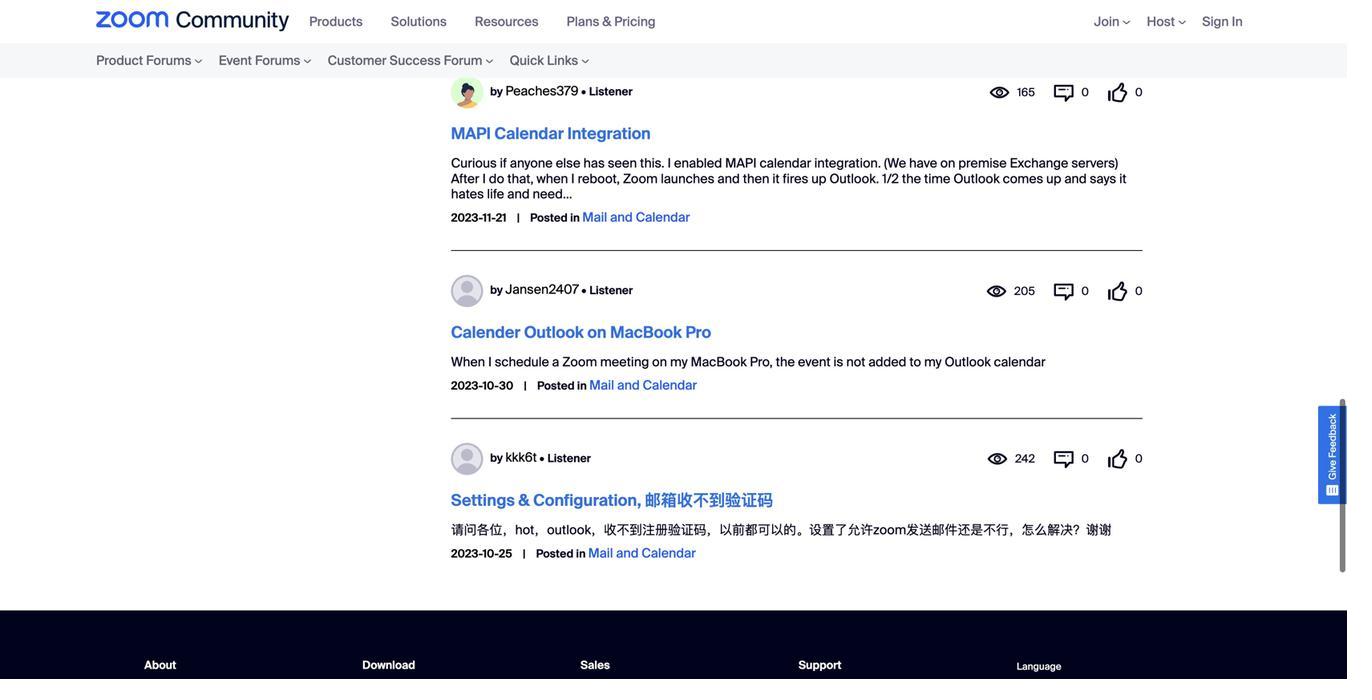 Task type: vqa. For each thing, say whether or not it's contained in the screenshot.


Task type: locate. For each thing, give the bounding box(es) containing it.
outlook right to
[[945, 354, 991, 370]]

1 horizontal spatial on
[[652, 354, 667, 370]]

2 vertical spatial by
[[490, 451, 503, 466]]

mail and calendar link down reboot,
[[583, 209, 690, 226]]

resources link
[[475, 13, 551, 30]]

by jansen2407 • listener
[[490, 281, 633, 298]]

forums for event forums
[[255, 52, 300, 69]]

posted for &
[[536, 547, 574, 561]]

listener inside by jansen2407 • listener
[[590, 283, 633, 298]]

exchange
[[1010, 155, 1069, 172]]

0 horizontal spatial &
[[519, 490, 530, 511]]

calendar for on
[[643, 377, 697, 394]]

peaches379 image
[[451, 76, 483, 108]]

calendar left integration.
[[760, 155, 812, 172]]

listener for configuration,
[[548, 451, 591, 466]]

event
[[219, 52, 252, 69]]

0 horizontal spatial on
[[588, 322, 607, 343]]

2023- left 25
[[451, 547, 483, 561]]

customer success forum link
[[320, 43, 502, 78]]

2023- right reply
[[546, 12, 578, 27]]

mail and calendar link for on
[[589, 377, 697, 394]]

0 horizontal spatial the
[[776, 354, 795, 370]]

and down reboot,
[[610, 209, 633, 226]]

configuration,
[[533, 490, 641, 511]]

01
[[593, 12, 604, 27]]

it
[[773, 170, 780, 187], [1120, 170, 1127, 187]]

zoom right a
[[562, 354, 597, 370]]

2 vertical spatial outlook
[[945, 354, 991, 370]]

my down pro
[[670, 354, 688, 370]]

1 vertical spatial •
[[582, 283, 587, 298]]

| inside 2023-10-30 | posted in mail and calendar
[[524, 379, 527, 393]]

in down need...
[[570, 211, 580, 226]]

forums down community.title image
[[146, 52, 191, 69]]

| right '21' on the top left of page
[[517, 211, 520, 226]]

30
[[499, 379, 514, 393]]

0 horizontal spatial calendar
[[760, 155, 812, 172]]

settings
[[451, 490, 515, 511]]

1 horizontal spatial zoom
[[623, 170, 658, 187]]

| right 25
[[523, 547, 526, 561]]

posted
[[530, 211, 568, 226], [537, 379, 575, 393], [536, 547, 574, 561]]

2 horizontal spatial on
[[941, 155, 956, 172]]

0 horizontal spatial it
[[773, 170, 780, 187]]

• inside the by kkk6t • listener
[[540, 451, 545, 466]]

1 vertical spatial macbook
[[691, 354, 747, 370]]

by inside by peaches379 • listener
[[490, 84, 503, 99]]

up right comes
[[1047, 170, 1062, 187]]

1/2
[[882, 170, 899, 187]]

on right have
[[941, 155, 956, 172]]

& inside menu bar
[[603, 13, 612, 30]]

zoom inside curious if anyone else has seen this. i enabled mapi calendar integration. (we have on premise exchange servers) after i do that, when i reboot, zoom launches and then it fires up outlook. 1/2 the time outlook comes up and says it hates life and need...
[[623, 170, 658, 187]]

0 vertical spatial the
[[902, 170, 921, 187]]

0 vertical spatial posted
[[530, 211, 568, 226]]

mail down settings & configuration, 邮箱收不到验证码
[[588, 545, 613, 562]]

0 horizontal spatial macbook
[[610, 322, 682, 343]]

menu bar
[[301, 0, 676, 43], [1070, 0, 1251, 43], [64, 43, 630, 78]]

0 vertical spatial in
[[570, 211, 580, 226]]

download
[[363, 658, 415, 673]]

customer
[[328, 52, 387, 69]]

quick links link
[[502, 43, 598, 78]]

2 by from the top
[[490, 283, 503, 298]]

2 vertical spatial on
[[652, 354, 667, 370]]

1 vertical spatial mail
[[589, 377, 614, 394]]

2023- inside the 2023-11-21 | posted in mail and calendar
[[451, 211, 483, 226]]

products link
[[309, 13, 375, 30]]

it right says
[[1120, 170, 1127, 187]]

the inside curious if anyone else has seen this. i enabled mapi calendar integration. (we have on premise exchange servers) after i do that, when i reboot, zoom launches and then it fires up outlook. 1/2 the time outlook comes up and says it hates life and need...
[[902, 170, 921, 187]]

posted inside 2023-10-25 | posted in mail and calendar
[[536, 547, 574, 561]]

my
[[670, 354, 688, 370], [924, 354, 942, 370]]

calendar for configuration,
[[642, 545, 696, 562]]

calendar up anyone
[[495, 124, 564, 144]]

the
[[902, 170, 921, 187], [776, 354, 795, 370]]

0 vertical spatial mail
[[583, 209, 607, 226]]

2 vertical spatial listener
[[548, 451, 591, 466]]

success
[[390, 52, 441, 69]]

mail
[[583, 209, 607, 226], [589, 377, 614, 394], [588, 545, 613, 562]]

• right kkk6t
[[540, 451, 545, 466]]

macbook up meeting
[[610, 322, 682, 343]]

product
[[96, 52, 143, 69]]

mail and calendar link down settings & configuration, 邮箱收不到验证码 link
[[588, 545, 696, 562]]

1 horizontal spatial &
[[603, 13, 612, 30]]

1 horizontal spatial up
[[1047, 170, 1062, 187]]

outlook
[[954, 170, 1000, 187], [524, 322, 584, 343], [945, 354, 991, 370]]

by right peaches379 image
[[490, 84, 503, 99]]

listener for on
[[590, 283, 633, 298]]

join link
[[1094, 13, 1131, 30]]

& right the settings
[[519, 490, 530, 511]]

i
[[668, 155, 671, 172], [483, 170, 486, 187], [571, 170, 575, 187], [488, 354, 492, 370]]

forums right event
[[255, 52, 300, 69]]

1 vertical spatial in
[[577, 379, 587, 393]]

1 horizontal spatial mapi
[[725, 155, 757, 172]]

by
[[490, 84, 503, 99], [490, 283, 503, 298], [490, 451, 503, 466]]

& right 12-
[[603, 13, 612, 30]]

a
[[552, 354, 559, 370]]

2023- for calender
[[451, 379, 483, 393]]

1 vertical spatial posted
[[537, 379, 575, 393]]

on right meeting
[[652, 354, 667, 370]]

macbook down pro
[[691, 354, 747, 370]]

calendar down 邮箱收不到验证码
[[642, 545, 696, 562]]

mail down reboot,
[[583, 209, 607, 226]]

165
[[1018, 85, 1035, 100]]

my right to
[[924, 354, 942, 370]]

0 vertical spatial mail and calendar link
[[583, 209, 690, 226]]

posted down a
[[537, 379, 575, 393]]

11-
[[483, 211, 496, 226]]

by inside by jansen2407 • listener
[[490, 283, 503, 298]]

2 vertical spatial posted
[[536, 547, 574, 561]]

0
[[1082, 85, 1089, 100], [1136, 85, 1143, 100], [1082, 284, 1089, 299], [1136, 284, 1143, 299], [1082, 452, 1089, 467], [1136, 452, 1143, 467]]

posted down need...
[[530, 211, 568, 226]]

language
[[1017, 661, 1062, 673]]

0 horizontal spatial forums
[[146, 52, 191, 69]]

mail down meeting
[[589, 377, 614, 394]]

| inside 2023-10-25 | posted in mail and calendar
[[523, 547, 526, 561]]

0 vertical spatial •
[[581, 84, 586, 99]]

1 forums from the left
[[146, 52, 191, 69]]

in
[[1232, 13, 1243, 30]]

in for on
[[577, 379, 587, 393]]

listener up integration
[[589, 84, 633, 99]]

mapi up curious
[[451, 124, 491, 144]]

2023-10-25 | posted in mail and calendar
[[451, 545, 696, 562]]

event forums
[[219, 52, 300, 69]]

posted right 25
[[536, 547, 574, 561]]

posted inside 2023-10-30 | posted in mail and calendar
[[537, 379, 575, 393]]

1 10- from the top
[[483, 379, 499, 393]]

kkk6t image
[[451, 443, 483, 475]]

|
[[517, 211, 520, 226], [524, 379, 527, 393], [523, 547, 526, 561]]

2 vertical spatial mail and calendar link
[[588, 545, 696, 562]]

1 vertical spatial 10-
[[483, 547, 499, 561]]

1 vertical spatial listener
[[590, 283, 633, 298]]

mapi right enabled at the top right of the page
[[725, 155, 757, 172]]

in
[[570, 211, 580, 226], [577, 379, 587, 393], [576, 547, 586, 561]]

listener inside the by kkk6t • listener
[[548, 451, 591, 466]]

in for configuration,
[[576, 547, 586, 561]]

calendar inside curious if anyone else has seen this. i enabled mapi calendar integration. (we have on premise exchange servers) after i do that, when i reboot, zoom launches and then it fires up outlook. 1/2 the time outlook comes up and says it hates life and need...
[[760, 155, 812, 172]]

download link
[[363, 658, 415, 673]]

calendar for integration
[[636, 209, 690, 226]]

and left then
[[718, 170, 740, 187]]

2 10- from the top
[[483, 547, 499, 561]]

the right pro, at right bottom
[[776, 354, 795, 370]]

0 horizontal spatial my
[[670, 354, 688, 370]]

it left the fires
[[773, 170, 780, 187]]

0 horizontal spatial mapi
[[451, 124, 491, 144]]

host link
[[1147, 13, 1187, 30]]

2023- for settings
[[451, 547, 483, 561]]

&
[[603, 13, 612, 30], [519, 490, 530, 511]]

calendar down meeting
[[643, 377, 697, 394]]

up right the fires
[[812, 170, 827, 187]]

integration
[[568, 124, 651, 144]]

1 horizontal spatial forums
[[255, 52, 300, 69]]

mail and calendar link down meeting
[[589, 377, 697, 394]]

10- for calender
[[483, 379, 499, 393]]

2023- down hates
[[451, 211, 483, 226]]

menu bar containing product forums
[[64, 43, 630, 78]]

• right jansen2407 'link'
[[582, 283, 587, 298]]

2 vertical spatial •
[[540, 451, 545, 466]]

1 vertical spatial &
[[519, 490, 530, 511]]

0 vertical spatial zoom
[[623, 170, 658, 187]]

| inside the 2023-11-21 | posted in mail and calendar
[[517, 211, 520, 226]]

10- down the settings
[[483, 547, 499, 561]]

2 vertical spatial mail
[[588, 545, 613, 562]]

plans & pricing link
[[567, 13, 668, 30]]

| right the 30
[[524, 379, 527, 393]]

by right jansen2407 icon
[[490, 283, 503, 298]]

product forums
[[96, 52, 191, 69]]

1 vertical spatial |
[[524, 379, 527, 393]]

listener up configuration,
[[548, 451, 591, 466]]

in down calender outlook on macbook pro
[[577, 379, 587, 393]]

customer success forum
[[328, 52, 483, 69]]

0 vertical spatial macbook
[[610, 322, 682, 343]]

0 vertical spatial on
[[941, 155, 956, 172]]

by inside the by kkk6t • listener
[[490, 451, 503, 466]]

1 horizontal spatial my
[[924, 354, 942, 370]]

10- inside 2023-10-30 | posted in mail and calendar
[[483, 379, 499, 393]]

curious if anyone else has seen this. i enabled mapi calendar integration. (we have on premise exchange servers) after i do that, when i reboot, zoom launches and then it fires up outlook. 1/2 the time outlook comes up and says it hates life and need...
[[451, 155, 1127, 203]]

2023-
[[546, 12, 578, 27], [451, 211, 483, 226], [451, 379, 483, 393], [451, 547, 483, 561]]

3 by from the top
[[490, 451, 503, 466]]

jansen2407 link
[[506, 281, 579, 298]]

listener up calender outlook on macbook pro
[[590, 283, 633, 298]]

in for integration
[[570, 211, 580, 226]]

0 vertical spatial |
[[517, 211, 520, 226]]

0 vertical spatial mapi
[[451, 124, 491, 144]]

in inside the 2023-11-21 | posted in mail and calendar
[[570, 211, 580, 226]]

about link
[[144, 658, 176, 673]]

2023- down when
[[451, 379, 483, 393]]

sign in link
[[1203, 13, 1243, 30]]

by left kkk6t link
[[490, 451, 503, 466]]

forums
[[146, 52, 191, 69], [255, 52, 300, 69]]

2 forums from the left
[[255, 52, 300, 69]]

sign
[[1203, 13, 1229, 30]]

posted for calendar
[[530, 211, 568, 226]]

• inside by jansen2407 • listener
[[582, 283, 587, 298]]

1 vertical spatial calendar
[[994, 354, 1046, 370]]

0 vertical spatial outlook
[[954, 170, 1000, 187]]

outlook right the time
[[954, 170, 1000, 187]]

0 vertical spatial calendar
[[760, 155, 812, 172]]

calendar down 205 at the top right
[[994, 354, 1046, 370]]

latest reply 2023-12-01
[[478, 12, 604, 27]]

on
[[941, 155, 956, 172], [588, 322, 607, 343], [652, 354, 667, 370]]

in down configuration,
[[576, 547, 586, 561]]

listener inside by peaches379 • listener
[[589, 84, 633, 99]]

2023- inside 2023-10-30 | posted in mail and calendar
[[451, 379, 483, 393]]

1 horizontal spatial macbook
[[691, 354, 747, 370]]

1 vertical spatial zoom
[[562, 354, 597, 370]]

2023- for mapi
[[451, 211, 483, 226]]

plans & pricing
[[567, 13, 656, 30]]

1 by from the top
[[490, 84, 503, 99]]

2023-12-01 link
[[546, 12, 604, 27]]

1 vertical spatial the
[[776, 354, 795, 370]]

1 vertical spatial mapi
[[725, 155, 757, 172]]

25
[[499, 547, 512, 561]]

1 horizontal spatial the
[[902, 170, 921, 187]]

1 horizontal spatial it
[[1120, 170, 1127, 187]]

2 vertical spatial |
[[523, 547, 526, 561]]

mapi
[[451, 124, 491, 144], [725, 155, 757, 172]]

0 vertical spatial listener
[[589, 84, 633, 99]]

• right peaches379 link
[[581, 84, 586, 99]]

the right 1/2
[[902, 170, 921, 187]]

2023- inside 2023-10-25 | posted in mail and calendar
[[451, 547, 483, 561]]

1 vertical spatial by
[[490, 283, 503, 298]]

and down meeting
[[617, 377, 640, 394]]

mapi calendar integration
[[451, 124, 651, 144]]

forum
[[444, 52, 483, 69]]

0 vertical spatial &
[[603, 13, 612, 30]]

& for plans
[[603, 13, 612, 30]]

in inside 2023-10-30 | posted in mail and calendar
[[577, 379, 587, 393]]

0 horizontal spatial up
[[812, 170, 827, 187]]

in inside 2023-10-25 | posted in mail and calendar
[[576, 547, 586, 561]]

2023-10-30 | posted in mail and calendar
[[451, 377, 697, 394]]

0 vertical spatial 10-
[[483, 379, 499, 393]]

请问各位，hot，outlook，收不到注册验证码，以前都可以的。设置了允许zoom发送邮件还是不行，怎么解决？谢谢
[[451, 522, 1112, 538]]

1 vertical spatial mail and calendar link
[[589, 377, 697, 394]]

sign in
[[1203, 13, 1243, 30]]

2 vertical spatial in
[[576, 547, 586, 561]]

205
[[1015, 284, 1035, 299]]

2 it from the left
[[1120, 170, 1127, 187]]

zoom right reboot,
[[623, 170, 658, 187]]

listener
[[589, 84, 633, 99], [590, 283, 633, 298], [548, 451, 591, 466]]

10- inside 2023-10-25 | posted in mail and calendar
[[483, 547, 499, 561]]

and left says
[[1065, 170, 1087, 187]]

do
[[489, 170, 504, 187]]

life
[[487, 186, 504, 203]]

on up meeting
[[588, 322, 607, 343]]

1 horizontal spatial calendar
[[994, 354, 1046, 370]]

• for on
[[582, 283, 587, 298]]

• inside by peaches379 • listener
[[581, 84, 586, 99]]

outlook up a
[[524, 322, 584, 343]]

10- down when
[[483, 379, 499, 393]]

mail and calendar link for integration
[[583, 209, 690, 226]]

by peaches379 • listener
[[490, 82, 633, 99]]

join
[[1094, 13, 1120, 30]]

0 vertical spatial by
[[490, 84, 503, 99]]

quick
[[510, 52, 544, 69]]

posted inside the 2023-11-21 | posted in mail and calendar
[[530, 211, 568, 226]]

calendar down launches
[[636, 209, 690, 226]]

10- for settings
[[483, 547, 499, 561]]

fires
[[783, 170, 809, 187]]

2 up from the left
[[1047, 170, 1062, 187]]

listener for integration
[[589, 84, 633, 99]]



Task type: describe. For each thing, give the bounding box(es) containing it.
resources
[[475, 13, 539, 30]]

solutions link
[[391, 13, 459, 30]]

after
[[451, 170, 480, 187]]

sales
[[581, 658, 610, 673]]

event forums link
[[211, 43, 320, 78]]

pro
[[686, 322, 711, 343]]

latest
[[478, 12, 511, 27]]

and right life
[[507, 186, 530, 203]]

1 up from the left
[[812, 170, 827, 187]]

1 it from the left
[[773, 170, 780, 187]]

by for settings
[[490, 451, 503, 466]]

(we
[[884, 155, 906, 172]]

| for calendar
[[517, 211, 520, 226]]

menu bar containing join
[[1070, 0, 1251, 43]]

peaches379
[[506, 82, 579, 99]]

1 vertical spatial on
[[588, 322, 607, 343]]

this.
[[640, 155, 665, 172]]

premise
[[959, 155, 1007, 172]]

product forums link
[[96, 43, 211, 78]]

mapi inside curious if anyone else has seen this. i enabled mapi calendar integration. (we have on premise exchange servers) after i do that, when i reboot, zoom launches and then it fires up outlook. 1/2 the time outlook comes up and says it hates life and need...
[[725, 155, 757, 172]]

mapi calendar integration link
[[451, 124, 651, 144]]

when
[[537, 170, 568, 187]]

| for &
[[523, 547, 526, 561]]

about
[[144, 658, 176, 673]]

event
[[798, 354, 831, 370]]

if
[[500, 155, 507, 172]]

reply
[[514, 12, 544, 27]]

outlook inside curious if anyone else has seen this. i enabled mapi calendar integration. (we have on premise exchange servers) after i do that, when i reboot, zoom launches and then it fires up outlook. 1/2 the time outlook comes up and says it hates life and need...
[[954, 170, 1000, 187]]

| for outlook
[[524, 379, 527, 393]]

on inside curious if anyone else has seen this. i enabled mapi calendar integration. (we have on premise exchange servers) after i do that, when i reboot, zoom launches and then it fires up outlook. 1/2 the time outlook comes up and says it hates life and need...
[[941, 155, 956, 172]]

says
[[1090, 170, 1117, 187]]

mail for on
[[589, 377, 614, 394]]

peaches379 link
[[506, 82, 579, 99]]

forums for product forums
[[146, 52, 191, 69]]

• for integration
[[581, 84, 586, 99]]

to
[[910, 354, 921, 370]]

is
[[834, 354, 844, 370]]

comes
[[1003, 170, 1044, 187]]

jansen2407
[[506, 281, 579, 298]]

12-
[[578, 12, 593, 27]]

mail for integration
[[583, 209, 607, 226]]

pricing
[[615, 13, 656, 30]]

launches
[[661, 170, 715, 187]]

when i schedule a zoom meeting on my macbook pro, the event is not added to my outlook calendar
[[451, 354, 1046, 370]]

and down settings & configuration, 邮箱收不到验证码
[[616, 545, 639, 562]]

curious
[[451, 155, 497, 172]]

21
[[496, 211, 507, 226]]

support link
[[799, 658, 842, 673]]

kkk6t
[[506, 449, 537, 466]]

products
[[309, 13, 363, 30]]

hates
[[451, 186, 484, 203]]

menu bar containing products
[[301, 0, 676, 43]]

pro,
[[750, 354, 773, 370]]

that,
[[507, 170, 534, 187]]

• for configuration,
[[540, 451, 545, 466]]

anyone
[[510, 155, 553, 172]]

quick links
[[510, 52, 578, 69]]

servers)
[[1072, 155, 1118, 172]]

2 my from the left
[[924, 354, 942, 370]]

solutions
[[391, 13, 447, 30]]

& for settings
[[519, 490, 530, 511]]

by for mapi
[[490, 84, 503, 99]]

integration.
[[815, 155, 881, 172]]

plans
[[567, 13, 600, 30]]

when
[[451, 354, 485, 370]]

else
[[556, 155, 581, 172]]

calender outlook on macbook pro link
[[451, 322, 711, 343]]

community.title image
[[96, 11, 289, 32]]

settings & configuration, 邮箱收不到验证码 link
[[451, 490, 773, 511]]

posted for outlook
[[537, 379, 575, 393]]

kkk6t link
[[506, 449, 537, 466]]

time
[[924, 170, 951, 187]]

have
[[909, 155, 938, 172]]

calender outlook on macbook pro
[[451, 322, 711, 343]]

by for calender
[[490, 283, 503, 298]]

1 vertical spatial outlook
[[524, 322, 584, 343]]

mail and calendar link for configuration,
[[588, 545, 696, 562]]

not
[[847, 354, 866, 370]]

0 horizontal spatial zoom
[[562, 354, 597, 370]]

settings & configuration, 邮箱收不到验证码
[[451, 490, 773, 511]]

mail for configuration,
[[588, 545, 613, 562]]

need...
[[533, 186, 572, 203]]

by kkk6t • listener
[[490, 449, 591, 466]]

added
[[869, 354, 907, 370]]

1 my from the left
[[670, 354, 688, 370]]

support
[[799, 658, 842, 673]]

host
[[1147, 13, 1175, 30]]

enabled
[[674, 155, 722, 172]]

calender
[[451, 322, 521, 343]]

sales link
[[581, 658, 610, 673]]

then
[[743, 170, 770, 187]]

seen
[[608, 155, 637, 172]]

jansen2407 image
[[451, 275, 483, 307]]

schedule
[[495, 354, 549, 370]]

links
[[547, 52, 578, 69]]

2023-11-21 | posted in mail and calendar
[[451, 209, 690, 226]]

meeting
[[600, 354, 649, 370]]

outlook.
[[830, 170, 879, 187]]



